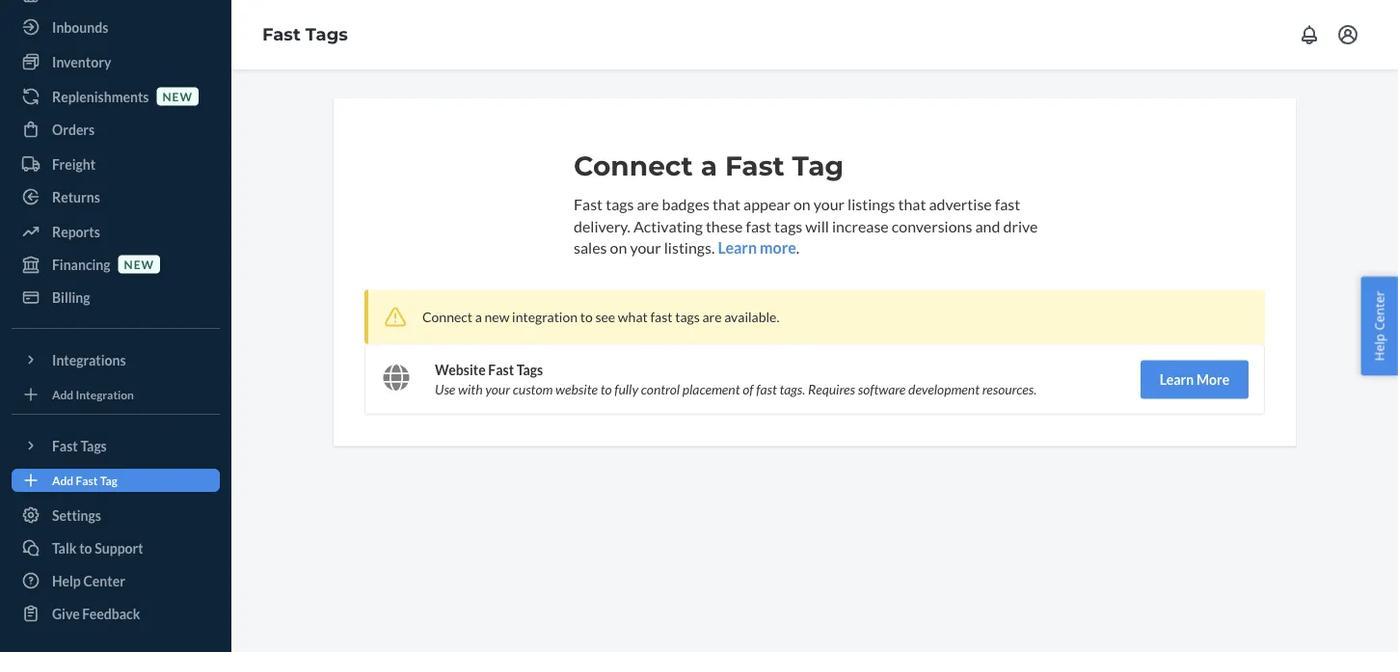 Task type: locate. For each thing, give the bounding box(es) containing it.
fast tags
[[262, 24, 348, 45], [52, 437, 107, 454]]

0 vertical spatial to
[[580, 309, 593, 325]]

resources.
[[983, 381, 1037, 397]]

add integration link
[[12, 383, 220, 406]]

new up orders link
[[162, 89, 193, 103]]

0 horizontal spatial tag
[[100, 473, 118, 487]]

2 horizontal spatial new
[[485, 309, 510, 325]]

0 vertical spatial a
[[701, 150, 718, 182]]

0 vertical spatial learn
[[718, 238, 757, 257]]

0 horizontal spatial fast tags
[[52, 437, 107, 454]]

1 add from the top
[[52, 387, 74, 401]]

new
[[162, 89, 193, 103], [124, 257, 154, 271], [485, 309, 510, 325]]

learn for learn more .
[[718, 238, 757, 257]]

a up website
[[475, 309, 482, 325]]

1 vertical spatial connect
[[422, 309, 473, 325]]

0 vertical spatial tags
[[306, 24, 348, 45]]

software
[[858, 381, 906, 397]]

learn more
[[1160, 371, 1230, 388]]

tags right what
[[675, 309, 700, 325]]

to right talk
[[79, 540, 92, 556]]

connect up badges at the top
[[574, 150, 693, 182]]

give
[[52, 605, 80, 622]]

tags.
[[780, 381, 806, 397]]

support
[[95, 540, 143, 556]]

1 vertical spatial your
[[630, 238, 661, 257]]

1 vertical spatial center
[[83, 572, 125, 589]]

help center inside button
[[1371, 291, 1388, 361]]

0 horizontal spatial tags
[[80, 437, 107, 454]]

inventory link
[[12, 46, 220, 77]]

1 vertical spatial on
[[610, 238, 627, 257]]

0 horizontal spatial new
[[124, 257, 154, 271]]

1 horizontal spatial center
[[1371, 291, 1388, 331]]

0 vertical spatial tag
[[793, 150, 844, 182]]

1 vertical spatial new
[[124, 257, 154, 271]]

fast
[[262, 24, 301, 45], [725, 150, 785, 182], [574, 194, 603, 213], [488, 362, 514, 378], [52, 437, 78, 454], [76, 473, 98, 487]]

to
[[580, 309, 593, 325], [601, 381, 612, 397], [79, 540, 92, 556]]

badges
[[662, 194, 710, 213]]

talk
[[52, 540, 77, 556]]

tag up will
[[793, 150, 844, 182]]

website
[[556, 381, 598, 397]]

0 horizontal spatial help center
[[52, 572, 125, 589]]

a
[[701, 150, 718, 182], [475, 309, 482, 325]]

help
[[1371, 334, 1388, 361], [52, 572, 81, 589]]

your up will
[[814, 194, 845, 213]]

learn down "these"
[[718, 238, 757, 257]]

new down reports link
[[124, 257, 154, 271]]

0 vertical spatial new
[[162, 89, 193, 103]]

0 vertical spatial center
[[1371, 291, 1388, 331]]

1 horizontal spatial new
[[162, 89, 193, 103]]

1 vertical spatial learn
[[1160, 371, 1194, 388]]

integration
[[512, 309, 578, 325]]

add left integration
[[52, 387, 74, 401]]

website fast tags use with your custom website to fully control placement of fast tags. requires software development resources.
[[435, 362, 1037, 397]]

0 horizontal spatial learn
[[718, 238, 757, 257]]

tags up delivery.
[[606, 194, 634, 213]]

fast
[[995, 194, 1021, 213], [746, 216, 772, 235], [651, 309, 673, 325], [756, 381, 777, 397]]

on
[[794, 194, 811, 213], [610, 238, 627, 257]]

tag
[[793, 150, 844, 182], [100, 473, 118, 487]]

center
[[1371, 291, 1388, 331], [83, 572, 125, 589]]

1 vertical spatial add
[[52, 473, 74, 487]]

a for new
[[475, 309, 482, 325]]

fast tags inside dropdown button
[[52, 437, 107, 454]]

new for replenishments
[[162, 89, 193, 103]]

conversions
[[892, 216, 973, 235]]

fast inside the fast tags are badges that appear on your listings that advertise fast delivery. activating these fast tags will increase conversions and drive sales on your listings.
[[574, 194, 603, 213]]

1 vertical spatial fast tags
[[52, 437, 107, 454]]

1 horizontal spatial fast tags
[[262, 24, 348, 45]]

connect
[[574, 150, 693, 182], [422, 309, 473, 325]]

1 vertical spatial help
[[52, 572, 81, 589]]

more
[[760, 238, 797, 257]]

0 vertical spatial connect
[[574, 150, 693, 182]]

add up settings
[[52, 473, 74, 487]]

1 vertical spatial to
[[601, 381, 612, 397]]

your inside website fast tags use with your custom website to fully control placement of fast tags. requires software development resources.
[[485, 381, 510, 397]]

learn left more
[[1160, 371, 1194, 388]]

.
[[797, 238, 800, 257]]

1 horizontal spatial learn
[[1160, 371, 1194, 388]]

your right the with
[[485, 381, 510, 397]]

0 vertical spatial on
[[794, 194, 811, 213]]

placement
[[683, 381, 740, 397]]

tags
[[306, 24, 348, 45], [517, 362, 543, 378], [80, 437, 107, 454]]

2 horizontal spatial your
[[814, 194, 845, 213]]

0 horizontal spatial to
[[79, 540, 92, 556]]

add fast tag link
[[12, 469, 220, 492]]

connect up website
[[422, 309, 473, 325]]

1 horizontal spatial that
[[898, 194, 926, 213]]

give feedback
[[52, 605, 140, 622]]

on down delivery.
[[610, 238, 627, 257]]

are inside the fast tags are badges that appear on your listings that advertise fast delivery. activating these fast tags will increase conversions and drive sales on your listings.
[[637, 194, 659, 213]]

2 vertical spatial tags
[[675, 309, 700, 325]]

tags
[[606, 194, 634, 213], [775, 216, 803, 235], [675, 309, 700, 325]]

your
[[814, 194, 845, 213], [630, 238, 661, 257], [485, 381, 510, 397]]

2 horizontal spatial to
[[601, 381, 612, 397]]

requires
[[808, 381, 856, 397]]

to inside website fast tags use with your custom website to fully control placement of fast tags. requires software development resources.
[[601, 381, 612, 397]]

1 horizontal spatial tags
[[675, 309, 700, 325]]

more
[[1197, 371, 1230, 388]]

1 horizontal spatial a
[[701, 150, 718, 182]]

see
[[596, 309, 616, 325]]

replenishments
[[52, 88, 149, 105]]

fast right of
[[756, 381, 777, 397]]

financing
[[52, 256, 111, 273]]

add
[[52, 387, 74, 401], [52, 473, 74, 487]]

to left "see"
[[580, 309, 593, 325]]

0 horizontal spatial help
[[52, 572, 81, 589]]

0 vertical spatial help
[[1371, 334, 1388, 361]]

are up activating
[[637, 194, 659, 213]]

connect for connect a new integration to see what fast tags are available.
[[422, 309, 473, 325]]

1 horizontal spatial help center
[[1371, 291, 1388, 361]]

a up badges at the top
[[701, 150, 718, 182]]

with
[[458, 381, 483, 397]]

2 add from the top
[[52, 473, 74, 487]]

help center
[[1371, 291, 1388, 361], [52, 572, 125, 589]]

0 horizontal spatial are
[[637, 194, 659, 213]]

are left available.
[[703, 309, 722, 325]]

add integration
[[52, 387, 134, 401]]

0 vertical spatial tags
[[606, 194, 634, 213]]

1 vertical spatial help center
[[52, 572, 125, 589]]

new left integration
[[485, 309, 510, 325]]

use
[[435, 381, 456, 397]]

help center link
[[12, 565, 220, 596]]

1 horizontal spatial connect
[[574, 150, 693, 182]]

1 vertical spatial a
[[475, 309, 482, 325]]

1 horizontal spatial tags
[[306, 24, 348, 45]]

new for financing
[[124, 257, 154, 271]]

tag down fast tags dropdown button
[[100, 473, 118, 487]]

that
[[713, 194, 741, 213], [898, 194, 926, 213]]

2 vertical spatial tags
[[80, 437, 107, 454]]

orders link
[[12, 114, 220, 145]]

add for add fast tag
[[52, 473, 74, 487]]

1 vertical spatial are
[[703, 309, 722, 325]]

available.
[[725, 309, 780, 325]]

center inside button
[[1371, 291, 1388, 331]]

learn more button
[[1141, 360, 1249, 399]]

increase
[[832, 216, 889, 235]]

that up conversions
[[898, 194, 926, 213]]

0 horizontal spatial center
[[83, 572, 125, 589]]

to left fully
[[601, 381, 612, 397]]

advertise
[[929, 194, 992, 213]]

1 vertical spatial tags
[[517, 362, 543, 378]]

1 horizontal spatial are
[[703, 309, 722, 325]]

0 vertical spatial are
[[637, 194, 659, 213]]

on up will
[[794, 194, 811, 213]]

fast tags button
[[12, 430, 220, 461]]

fast tags are badges that appear on your listings that advertise fast delivery. activating these fast tags will increase conversions and drive sales on your listings.
[[574, 194, 1038, 257]]

are
[[637, 194, 659, 213], [703, 309, 722, 325]]

0 vertical spatial add
[[52, 387, 74, 401]]

1 vertical spatial tags
[[775, 216, 803, 235]]

appear
[[744, 194, 791, 213]]

open notifications image
[[1298, 23, 1322, 46]]

add for add integration
[[52, 387, 74, 401]]

reports link
[[12, 216, 220, 247]]

1 that from the left
[[713, 194, 741, 213]]

returns link
[[12, 181, 220, 212]]

learn
[[718, 238, 757, 257], [1160, 371, 1194, 388]]

feedback
[[82, 605, 140, 622]]

your down activating
[[630, 238, 661, 257]]

1 horizontal spatial on
[[794, 194, 811, 213]]

2 that from the left
[[898, 194, 926, 213]]

fast up learn more .
[[746, 216, 772, 235]]

0 horizontal spatial connect
[[422, 309, 473, 325]]

connect a new integration to see what fast tags are available.
[[422, 309, 780, 325]]

fast inside website fast tags use with your custom website to fully control placement of fast tags. requires software development resources.
[[488, 362, 514, 378]]

learn inside button
[[1160, 371, 1194, 388]]

0 horizontal spatial your
[[485, 381, 510, 397]]

0 vertical spatial help center
[[1371, 291, 1388, 361]]

1 horizontal spatial tag
[[793, 150, 844, 182]]

billing
[[52, 289, 90, 305]]

2 vertical spatial your
[[485, 381, 510, 397]]

2 horizontal spatial tags
[[517, 362, 543, 378]]

2 vertical spatial to
[[79, 540, 92, 556]]

0 horizontal spatial that
[[713, 194, 741, 213]]

1 horizontal spatial help
[[1371, 334, 1388, 361]]

0 horizontal spatial a
[[475, 309, 482, 325]]

tags up .
[[775, 216, 803, 235]]

that up "these"
[[713, 194, 741, 213]]

what
[[618, 309, 648, 325]]



Task type: describe. For each thing, give the bounding box(es) containing it.
fully
[[615, 381, 639, 397]]

settings
[[52, 507, 101, 523]]

of
[[743, 381, 754, 397]]

freight link
[[12, 149, 220, 179]]

tags inside dropdown button
[[80, 437, 107, 454]]

custom
[[513, 381, 553, 397]]

fast tags link
[[262, 24, 348, 45]]

connect for connect a fast tag
[[574, 150, 693, 182]]

fast up drive
[[995, 194, 1021, 213]]

freight
[[52, 156, 96, 172]]

integration
[[76, 387, 134, 401]]

help inside button
[[1371, 334, 1388, 361]]

connect a fast tag
[[574, 150, 844, 182]]

sales
[[574, 238, 607, 257]]

tags inside website fast tags use with your custom website to fully control placement of fast tags. requires software development resources.
[[517, 362, 543, 378]]

talk to support button
[[12, 532, 220, 563]]

a for fast
[[701, 150, 718, 182]]

inventory
[[52, 54, 111, 70]]

inbounds
[[52, 19, 108, 35]]

these
[[706, 216, 743, 235]]

billing link
[[12, 282, 220, 313]]

website
[[435, 362, 486, 378]]

open account menu image
[[1337, 23, 1360, 46]]

to inside 'button'
[[79, 540, 92, 556]]

drive
[[1004, 216, 1038, 235]]

0 horizontal spatial tags
[[606, 194, 634, 213]]

fast right what
[[651, 309, 673, 325]]

1 horizontal spatial to
[[580, 309, 593, 325]]

add fast tag
[[52, 473, 118, 487]]

development
[[909, 381, 980, 397]]

help center button
[[1361, 277, 1399, 376]]

0 horizontal spatial on
[[610, 238, 627, 257]]

globe image
[[383, 364, 410, 391]]

1 horizontal spatial your
[[630, 238, 661, 257]]

will
[[806, 216, 829, 235]]

0 vertical spatial your
[[814, 194, 845, 213]]

inbounds link
[[12, 12, 220, 42]]

delivery.
[[574, 216, 631, 235]]

integrations
[[52, 352, 126, 368]]

reports
[[52, 223, 100, 240]]

learn more button
[[718, 237, 797, 259]]

control
[[641, 381, 680, 397]]

talk to support
[[52, 540, 143, 556]]

and
[[976, 216, 1001, 235]]

integrations button
[[12, 344, 220, 375]]

listings
[[848, 194, 895, 213]]

fast inside dropdown button
[[52, 437, 78, 454]]

0 vertical spatial fast tags
[[262, 24, 348, 45]]

orders
[[52, 121, 95, 137]]

give feedback button
[[12, 598, 220, 629]]

1 vertical spatial tag
[[100, 473, 118, 487]]

listings.
[[664, 238, 715, 257]]

activating
[[634, 216, 703, 235]]

learn for learn more
[[1160, 371, 1194, 388]]

2 horizontal spatial tags
[[775, 216, 803, 235]]

settings link
[[12, 500, 220, 531]]

2 vertical spatial new
[[485, 309, 510, 325]]

learn more .
[[718, 238, 800, 257]]

fast inside website fast tags use with your custom website to fully control placement of fast tags. requires software development resources.
[[756, 381, 777, 397]]

returns
[[52, 189, 100, 205]]



Task type: vqa. For each thing, say whether or not it's contained in the screenshot.
third Products from the bottom of the page
no



